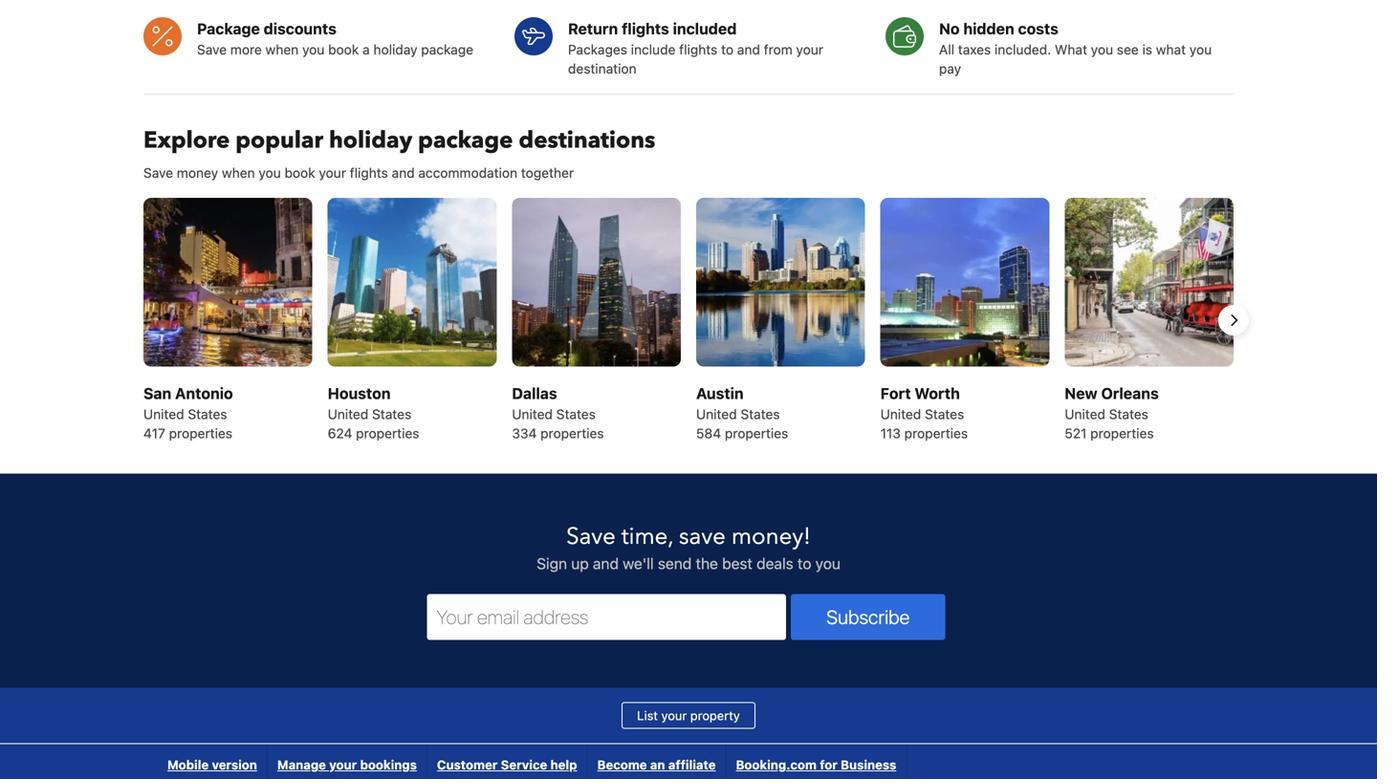 Task type: locate. For each thing, give the bounding box(es) containing it.
affiliate
[[668, 758, 716, 772]]

when inside explore popular holiday package destinations save money when you book your flights and accommodation together
[[222, 165, 255, 181]]

1 vertical spatial package
[[418, 125, 513, 156]]

manage
[[277, 758, 326, 772]]

become
[[597, 758, 647, 772]]

0 horizontal spatial when
[[222, 165, 255, 181]]

states inside new orleans united states 521 properties
[[1109, 406, 1148, 422]]

0 horizontal spatial and
[[392, 165, 415, 181]]

new orleans united states 521 properties
[[1065, 384, 1159, 441]]

holiday right "a"
[[373, 41, 418, 57]]

3 states from the left
[[556, 406, 596, 422]]

book down popular
[[285, 165, 315, 181]]

bookings
[[360, 758, 417, 772]]

2 vertical spatial save
[[566, 521, 616, 553]]

sign
[[537, 555, 567, 573]]

discounts
[[264, 19, 337, 38]]

when right money
[[222, 165, 255, 181]]

list your property
[[637, 709, 740, 723]]

accommodation
[[418, 165, 517, 181]]

dallas
[[512, 384, 557, 403]]

states down dallas
[[556, 406, 596, 422]]

for
[[820, 758, 838, 772]]

booking.com
[[736, 758, 817, 772]]

package discounts save more when you book a holiday package
[[197, 19, 473, 57]]

when down discounts
[[266, 41, 299, 57]]

package up "accommodation" at the top
[[418, 125, 513, 156]]

your right manage at the left bottom
[[329, 758, 357, 772]]

you right deals
[[815, 555, 841, 573]]

states inside dallas united states 334 properties
[[556, 406, 596, 422]]

save up up
[[566, 521, 616, 553]]

you down discounts
[[302, 41, 325, 57]]

fort
[[880, 384, 911, 403]]

properties inside dallas united states 334 properties
[[541, 426, 604, 441]]

2 united from the left
[[328, 406, 368, 422]]

1 vertical spatial to
[[798, 555, 811, 573]]

2 properties from the left
[[356, 426, 419, 441]]

and inside save time, save money! sign up and we'll send the best deals to you
[[593, 555, 619, 573]]

your down popular
[[319, 165, 346, 181]]

deals
[[757, 555, 794, 573]]

dallas united states 334 properties
[[512, 384, 604, 441]]

2 horizontal spatial flights
[[679, 41, 718, 57]]

Your email address email field
[[427, 594, 786, 640]]

1 properties from the left
[[169, 426, 232, 441]]

1 horizontal spatial save
[[197, 41, 227, 57]]

4 states from the left
[[741, 406, 780, 422]]

6 properties from the left
[[1090, 426, 1154, 441]]

what
[[1055, 41, 1087, 57]]

3 properties from the left
[[541, 426, 604, 441]]

4 properties from the left
[[725, 426, 788, 441]]

1 united from the left
[[143, 406, 184, 422]]

book
[[328, 41, 359, 57], [285, 165, 315, 181]]

the
[[696, 555, 718, 573]]

austin
[[696, 384, 744, 403]]

you down popular
[[259, 165, 281, 181]]

booking.com for business
[[736, 758, 896, 772]]

0 vertical spatial holiday
[[373, 41, 418, 57]]

6 united from the left
[[1065, 406, 1105, 422]]

united down new
[[1065, 406, 1105, 422]]

holiday down "a"
[[329, 125, 412, 156]]

save inside explore popular holiday package destinations save money when you book your flights and accommodation together
[[143, 165, 173, 181]]

2 horizontal spatial and
[[737, 41, 760, 57]]

0 vertical spatial when
[[266, 41, 299, 57]]

5 properties from the left
[[904, 426, 968, 441]]

orleans
[[1101, 384, 1159, 403]]

package inside explore popular holiday package destinations save money when you book your flights and accommodation together
[[418, 125, 513, 156]]

1 vertical spatial holiday
[[329, 125, 412, 156]]

334
[[512, 426, 537, 441]]

properties down antonio
[[169, 426, 232, 441]]

properties down worth
[[904, 426, 968, 441]]

properties
[[169, 426, 232, 441], [356, 426, 419, 441], [541, 426, 604, 441], [725, 426, 788, 441], [904, 426, 968, 441], [1090, 426, 1154, 441]]

1 vertical spatial save
[[143, 165, 173, 181]]

antonio
[[175, 384, 233, 403]]

list your property link
[[622, 702, 755, 729]]

0 horizontal spatial book
[[285, 165, 315, 181]]

4 united from the left
[[696, 406, 737, 422]]

save time, save money! sign up and we'll send the best deals to you
[[537, 521, 841, 573]]

1 horizontal spatial to
[[798, 555, 811, 573]]

flights inside explore popular holiday package destinations save money when you book your flights and accommodation together
[[350, 165, 388, 181]]

book inside explore popular holiday package destinations save money when you book your flights and accommodation together
[[285, 165, 315, 181]]

san antonio united states 417 properties
[[143, 384, 233, 441]]

1 states from the left
[[188, 406, 227, 422]]

what
[[1156, 41, 1186, 57]]

1 horizontal spatial when
[[266, 41, 299, 57]]

and left from
[[737, 41, 760, 57]]

a
[[363, 41, 370, 57]]

0 vertical spatial to
[[721, 41, 734, 57]]

1 vertical spatial flights
[[679, 41, 718, 57]]

become an affiliate link
[[588, 744, 725, 779]]

584
[[696, 426, 721, 441]]

explore
[[143, 125, 230, 156]]

states inside san antonio united states 417 properties
[[188, 406, 227, 422]]

holiday inside package discounts save more when you book a holiday package
[[373, 41, 418, 57]]

417
[[143, 426, 165, 441]]

you
[[302, 41, 325, 57], [1091, 41, 1113, 57], [1190, 41, 1212, 57], [259, 165, 281, 181], [815, 555, 841, 573]]

save inside package discounts save more when you book a holiday package
[[197, 41, 227, 57]]

when inside package discounts save more when you book a holiday package
[[266, 41, 299, 57]]

all
[[939, 41, 954, 57]]

0 horizontal spatial to
[[721, 41, 734, 57]]

and left "accommodation" at the top
[[392, 165, 415, 181]]

properties inside san antonio united states 417 properties
[[169, 426, 232, 441]]

your right from
[[796, 41, 823, 57]]

states down antonio
[[188, 406, 227, 422]]

explore popular holiday package destinations region
[[128, 198, 1249, 443]]

manage your bookings
[[277, 758, 417, 772]]

1 horizontal spatial book
[[328, 41, 359, 57]]

1 vertical spatial when
[[222, 165, 255, 181]]

properties inside new orleans united states 521 properties
[[1090, 426, 1154, 441]]

0 vertical spatial save
[[197, 41, 227, 57]]

and right up
[[593, 555, 619, 573]]

properties right 584
[[725, 426, 788, 441]]

2 vertical spatial and
[[593, 555, 619, 573]]

return flights included packages include flights to and from your destination
[[568, 19, 823, 76]]

package
[[197, 19, 260, 38]]

navigation containing mobile version
[[158, 744, 907, 779]]

0 vertical spatial book
[[328, 41, 359, 57]]

become an affiliate
[[597, 758, 716, 772]]

book left "a"
[[328, 41, 359, 57]]

2 horizontal spatial save
[[566, 521, 616, 553]]

1 horizontal spatial flights
[[622, 19, 669, 38]]

and inside explore popular holiday package destinations save money when you book your flights and accommodation together
[[392, 165, 415, 181]]

you right what on the top of the page
[[1190, 41, 1212, 57]]

0 horizontal spatial save
[[143, 165, 173, 181]]

2 vertical spatial flights
[[350, 165, 388, 181]]

save down package
[[197, 41, 227, 57]]

united inside austin united states 584 properties
[[696, 406, 737, 422]]

properties right 334
[[541, 426, 604, 441]]

521
[[1065, 426, 1087, 441]]

113
[[880, 426, 901, 441]]

states down "houston" at the left of the page
[[372, 406, 411, 422]]

0 vertical spatial and
[[737, 41, 760, 57]]

time,
[[621, 521, 673, 553]]

to right deals
[[798, 555, 811, 573]]

we'll
[[623, 555, 654, 573]]

6 states from the left
[[1109, 406, 1148, 422]]

united
[[143, 406, 184, 422], [328, 406, 368, 422], [512, 406, 553, 422], [696, 406, 737, 422], [880, 406, 921, 422], [1065, 406, 1105, 422]]

united up 624 on the bottom of the page
[[328, 406, 368, 422]]

pay
[[939, 61, 961, 76]]

you left the see
[[1091, 41, 1113, 57]]

properties down orleans
[[1090, 426, 1154, 441]]

united up 584
[[696, 406, 737, 422]]

to
[[721, 41, 734, 57], [798, 555, 811, 573]]

states down orleans
[[1109, 406, 1148, 422]]

save left money
[[143, 165, 173, 181]]

save
[[197, 41, 227, 57], [143, 165, 173, 181], [566, 521, 616, 553]]

0 horizontal spatial flights
[[350, 165, 388, 181]]

next image
[[1222, 309, 1245, 332]]

you inside explore popular holiday package destinations save money when you book your flights and accommodation together
[[259, 165, 281, 181]]

united inside dallas united states 334 properties
[[512, 406, 553, 422]]

states down austin
[[741, 406, 780, 422]]

up
[[571, 555, 589, 573]]

help
[[550, 758, 577, 772]]

navigation
[[158, 744, 907, 779]]

when
[[266, 41, 299, 57], [222, 165, 255, 181]]

san
[[143, 384, 171, 403]]

package inside package discounts save more when you book a holiday package
[[421, 41, 473, 57]]

hidden
[[963, 19, 1014, 38]]

and
[[737, 41, 760, 57], [392, 165, 415, 181], [593, 555, 619, 573]]

united down fort
[[880, 406, 921, 422]]

0 vertical spatial package
[[421, 41, 473, 57]]

states down worth
[[925, 406, 964, 422]]

packages
[[568, 41, 627, 57]]

states
[[188, 406, 227, 422], [372, 406, 411, 422], [556, 406, 596, 422], [741, 406, 780, 422], [925, 406, 964, 422], [1109, 406, 1148, 422]]

3 united from the left
[[512, 406, 553, 422]]

1 vertical spatial and
[[392, 165, 415, 181]]

united up 334
[[512, 406, 553, 422]]

1 horizontal spatial and
[[593, 555, 619, 573]]

more
[[230, 41, 262, 57]]

united up 417
[[143, 406, 184, 422]]

properties inside austin united states 584 properties
[[725, 426, 788, 441]]

houston united states 624 properties
[[328, 384, 419, 441]]

2 states from the left
[[372, 406, 411, 422]]

5 united from the left
[[880, 406, 921, 422]]

properties inside houston united states 624 properties
[[356, 426, 419, 441]]

1 vertical spatial book
[[285, 165, 315, 181]]

5 states from the left
[[925, 406, 964, 422]]

your
[[796, 41, 823, 57], [319, 165, 346, 181], [661, 709, 687, 723], [329, 758, 357, 772]]

properties right 624 on the bottom of the page
[[356, 426, 419, 441]]

package right "a"
[[421, 41, 473, 57]]

to down 'included'
[[721, 41, 734, 57]]

package
[[421, 41, 473, 57], [418, 125, 513, 156]]



Task type: vqa. For each thing, say whether or not it's contained in the screenshot.
Options in the Apartments on Jersey Explore more great accommodation options for your trip.
no



Task type: describe. For each thing, give the bounding box(es) containing it.
popular
[[236, 125, 323, 156]]

included.
[[995, 41, 1051, 57]]

explore popular holiday package destinations save money when you book your flights and accommodation together
[[143, 125, 655, 181]]

costs
[[1018, 19, 1059, 38]]

version
[[212, 758, 257, 772]]

customer service help
[[437, 758, 577, 772]]

and inside return flights included packages include flights to and from your destination
[[737, 41, 760, 57]]

save time, save money! footer
[[0, 474, 1377, 779]]

you inside save time, save money! sign up and we'll send the best deals to you
[[815, 555, 841, 573]]

save
[[679, 521, 726, 553]]

money!
[[731, 521, 811, 553]]

subscribe
[[827, 606, 910, 628]]

book inside package discounts save more when you book a holiday package
[[328, 41, 359, 57]]

business
[[841, 758, 896, 772]]

0 vertical spatial flights
[[622, 19, 669, 38]]

states inside austin united states 584 properties
[[741, 406, 780, 422]]

mobile version link
[[158, 744, 267, 779]]

worth
[[915, 384, 960, 403]]

booking.com for business link
[[726, 744, 906, 779]]

list
[[637, 709, 658, 723]]

property
[[690, 709, 740, 723]]

best
[[722, 555, 753, 573]]

mobile
[[167, 758, 209, 772]]

from
[[764, 41, 793, 57]]

save inside save time, save money! sign up and we'll send the best deals to you
[[566, 521, 616, 553]]

united inside fort worth united states 113 properties
[[880, 406, 921, 422]]

united inside san antonio united states 417 properties
[[143, 406, 184, 422]]

customer service help link
[[427, 744, 587, 779]]

send
[[658, 555, 692, 573]]

together
[[521, 165, 574, 181]]

states inside fort worth united states 113 properties
[[925, 406, 964, 422]]

your inside explore popular holiday package destinations save money when you book your flights and accommodation together
[[319, 165, 346, 181]]

new
[[1065, 384, 1098, 403]]

mobile version
[[167, 758, 257, 772]]

your right list
[[661, 709, 687, 723]]

navigation inside save time, save money! footer
[[158, 744, 907, 779]]

an
[[650, 758, 665, 772]]

no hidden costs all taxes included. what you see is what you pay
[[939, 19, 1212, 76]]

to inside return flights included packages include flights to and from your destination
[[721, 41, 734, 57]]

you inside package discounts save more when you book a holiday package
[[302, 41, 325, 57]]

is
[[1142, 41, 1152, 57]]

included
[[673, 19, 737, 38]]

see
[[1117, 41, 1139, 57]]

money
[[177, 165, 218, 181]]

include
[[631, 41, 676, 57]]

return
[[568, 19, 618, 38]]

austin united states 584 properties
[[696, 384, 788, 441]]

states inside houston united states 624 properties
[[372, 406, 411, 422]]

fort worth united states 113 properties
[[880, 384, 968, 441]]

customer
[[437, 758, 498, 772]]

to inside save time, save money! sign up and we'll send the best deals to you
[[798, 555, 811, 573]]

your inside return flights included packages include flights to and from your destination
[[796, 41, 823, 57]]

taxes
[[958, 41, 991, 57]]

houston
[[328, 384, 391, 403]]

subscribe button
[[791, 594, 945, 640]]

destinations
[[519, 125, 655, 156]]

united inside new orleans united states 521 properties
[[1065, 406, 1105, 422]]

properties inside fort worth united states 113 properties
[[904, 426, 968, 441]]

service
[[501, 758, 547, 772]]

destination
[[568, 61, 637, 76]]

holiday inside explore popular holiday package destinations save money when you book your flights and accommodation together
[[329, 125, 412, 156]]

624
[[328, 426, 352, 441]]

no
[[939, 19, 960, 38]]

manage your bookings link
[[268, 744, 426, 779]]

united inside houston united states 624 properties
[[328, 406, 368, 422]]



